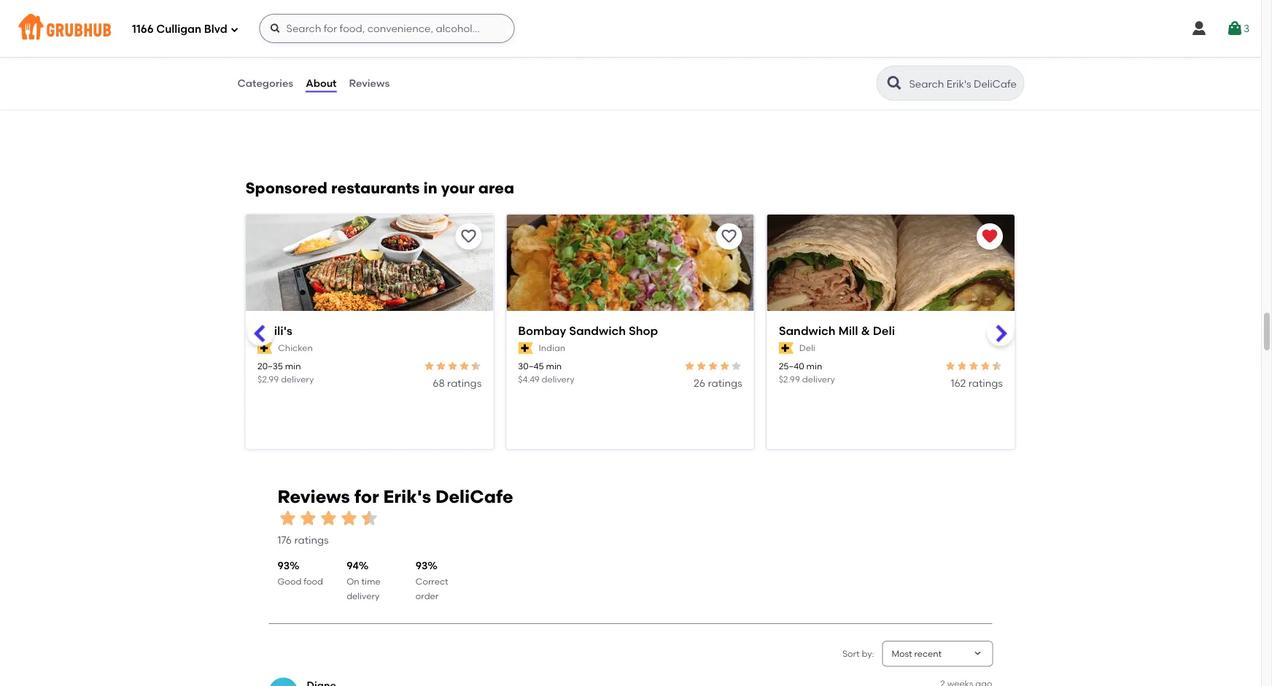 Task type: locate. For each thing, give the bounding box(es) containing it.
1 horizontal spatial delicafe
[[436, 486, 514, 507]]

1166 culligan blvd
[[132, 23, 227, 36]]

delicafe
[[360, 41, 403, 53], [436, 486, 514, 507]]

1 horizontal spatial min
[[547, 361, 563, 372]]

sponsored restaurants in your area
[[246, 179, 515, 198]]

mill
[[839, 324, 859, 338]]

star icon image
[[424, 361, 436, 372], [436, 361, 447, 372], [447, 361, 459, 372], [459, 361, 471, 372], [471, 361, 482, 372], [471, 361, 482, 372], [685, 361, 696, 372], [696, 361, 708, 372], [708, 361, 720, 372], [720, 361, 731, 372], [731, 361, 743, 372], [946, 361, 957, 372], [957, 361, 969, 372], [969, 361, 981, 372], [981, 361, 992, 372], [992, 361, 1004, 372], [992, 361, 1004, 372], [278, 508, 298, 529], [298, 508, 319, 529], [319, 508, 339, 529], [339, 508, 359, 529], [359, 508, 380, 529], [359, 508, 380, 529]]

0 horizontal spatial $2.99
[[258, 374, 279, 385]]

2 93 from the left
[[416, 560, 428, 572]]

93 inside 93 good food
[[278, 560, 290, 572]]

reviews right the about
[[349, 77, 390, 89]]

min down 'chicken'
[[286, 361, 302, 372]]

0 vertical spatial reviews
[[349, 77, 390, 89]]

sandwich up 25–40
[[780, 324, 837, 338]]

delivery down 25–40
[[803, 374, 836, 385]]

93 up the correct on the bottom left of the page
[[416, 560, 428, 572]]

1 horizontal spatial save this restaurant button
[[717, 224, 743, 250]]

min inside 20–35 min $2.99 delivery
[[286, 361, 302, 372]]

about
[[301, 41, 331, 53]]

25–40 min $2.99 delivery
[[780, 361, 836, 385]]

erik's
[[333, 41, 358, 53], [384, 486, 431, 507]]

reviews up the '176 ratings'
[[278, 486, 350, 507]]

delivery down the time
[[347, 591, 380, 602]]

subscription pass image up 20–35
[[258, 343, 273, 354]]

svg image
[[1191, 20, 1209, 37], [270, 23, 281, 34]]

your
[[441, 179, 475, 198]]

1 subscription pass image from the left
[[258, 343, 273, 354]]

1 horizontal spatial deli
[[874, 324, 896, 338]]

delivery for bombay sandwich shop
[[542, 374, 575, 385]]

sandwich mill & deli logo image
[[768, 215, 1016, 337]]

save this restaurant image for bombay sandwich shop
[[721, 228, 739, 245]]

0 vertical spatial erik's
[[333, 41, 358, 53]]

0 horizontal spatial min
[[286, 361, 302, 372]]

93 up good
[[278, 560, 290, 572]]

subscription pass image up 30–45
[[519, 343, 534, 354]]

2 save this restaurant image from the left
[[721, 228, 739, 245]]

most
[[892, 648, 913, 659]]

delivery for chili's
[[281, 374, 314, 385]]

2 min from the left
[[547, 361, 563, 372]]

subscription pass image up 25–40
[[780, 343, 794, 354]]

good
[[278, 576, 302, 587]]

min inside 30–45 min $4.49 delivery
[[547, 361, 563, 372]]

Search Erik's DeliCafe search field
[[908, 77, 1020, 91]]

2 subscription pass image from the left
[[519, 343, 534, 354]]

min for bombay sandwich shop
[[547, 361, 563, 372]]

sandwich left the shop
[[570, 324, 627, 338]]

1 save this restaurant image from the left
[[460, 228, 478, 245]]

delivery down 20–35
[[281, 374, 314, 385]]

save this restaurant button for chili's
[[456, 224, 482, 250]]

save this restaurant button
[[456, 224, 482, 250], [717, 224, 743, 250]]

deli up 25–40
[[800, 343, 816, 354]]

$2.99
[[258, 374, 279, 385], [780, 374, 801, 385]]

2 horizontal spatial subscription pass image
[[780, 343, 794, 354]]

ratings right the 162
[[969, 377, 1004, 390]]

ratings right 68
[[448, 377, 482, 390]]

delivery inside 30–45 min $4.49 delivery
[[542, 374, 575, 385]]

1 horizontal spatial sandwich
[[780, 324, 837, 338]]

sandwich
[[570, 324, 627, 338], [780, 324, 837, 338]]

sandwich mill & deli link
[[780, 323, 1004, 339]]

svg image left 3 button
[[1191, 20, 1209, 37]]

1 min from the left
[[286, 361, 302, 372]]

0 horizontal spatial save this restaurant button
[[456, 224, 482, 250]]

save this restaurant image
[[460, 228, 478, 245], [721, 228, 739, 245]]

$4.49
[[519, 374, 540, 385]]

26
[[695, 377, 706, 390]]

erik's right the for
[[384, 486, 431, 507]]

2 $2.99 from the left
[[780, 374, 801, 385]]

94
[[347, 560, 359, 572]]

min right 25–40
[[807, 361, 823, 372]]

1 $2.99 from the left
[[258, 374, 279, 385]]

subscription pass image
[[258, 343, 273, 354], [519, 343, 534, 354], [780, 343, 794, 354]]

delivery inside 94 on time delivery
[[347, 591, 380, 602]]

0 horizontal spatial svg image
[[230, 25, 239, 34]]

0 horizontal spatial delicafe
[[360, 41, 403, 53]]

68
[[433, 377, 445, 390]]

saved restaurant image
[[982, 228, 1000, 245]]

ratings for sandwich mill & deli
[[969, 377, 1004, 390]]

reviews for reviews
[[349, 77, 390, 89]]

bombay
[[519, 324, 567, 338]]

svg image up more at the left
[[270, 23, 281, 34]]

delivery inside 20–35 min $2.99 delivery
[[281, 374, 314, 385]]

$2.99 inside 25–40 min $2.99 delivery
[[780, 374, 801, 385]]

&
[[862, 324, 871, 338]]

min
[[286, 361, 302, 372], [547, 361, 563, 372], [807, 361, 823, 372]]

on
[[347, 576, 360, 587]]

by:
[[862, 648, 875, 659]]

ratings for bombay sandwich shop
[[709, 377, 743, 390]]

0 horizontal spatial save this restaurant image
[[460, 228, 478, 245]]

0 vertical spatial deli
[[874, 324, 896, 338]]

1 save this restaurant button from the left
[[456, 224, 482, 250]]

0 horizontal spatial sandwich
[[570, 324, 627, 338]]

1 93 from the left
[[278, 560, 290, 572]]

0 horizontal spatial 93
[[278, 560, 290, 572]]

subscription pass image for bombay sandwich shop
[[519, 343, 534, 354]]

3 min from the left
[[807, 361, 823, 372]]

2 save this restaurant button from the left
[[717, 224, 743, 250]]

svg image
[[1227, 20, 1244, 37], [230, 25, 239, 34]]

sort
[[843, 648, 860, 659]]

0 vertical spatial delicafe
[[360, 41, 403, 53]]

26 ratings
[[695, 377, 743, 390]]

1 horizontal spatial subscription pass image
[[519, 343, 534, 354]]

93 correct order
[[416, 560, 449, 602]]

162 ratings
[[952, 377, 1004, 390]]

1 vertical spatial deli
[[800, 343, 816, 354]]

delivery for sandwich mill & deli
[[803, 374, 836, 385]]

delivery right $4.49
[[542, 374, 575, 385]]

delivery
[[281, 374, 314, 385], [542, 374, 575, 385], [803, 374, 836, 385], [347, 591, 380, 602]]

1 horizontal spatial $2.99
[[780, 374, 801, 385]]

most recent
[[892, 648, 942, 659]]

ratings for chili's
[[448, 377, 482, 390]]

25–40
[[780, 361, 805, 372]]

food
[[304, 576, 323, 587]]

$2.99 inside 20–35 min $2.99 delivery
[[258, 374, 279, 385]]

deli right &
[[874, 324, 896, 338]]

1 horizontal spatial 93
[[416, 560, 428, 572]]

0 horizontal spatial erik's
[[333, 41, 358, 53]]

bombay sandwich shop
[[519, 324, 659, 338]]

0 horizontal spatial subscription pass image
[[258, 343, 273, 354]]

reviews
[[349, 77, 390, 89], [278, 486, 350, 507]]

delivery inside 25–40 min $2.99 delivery
[[803, 374, 836, 385]]

for
[[354, 486, 379, 507]]

0 horizontal spatial svg image
[[270, 23, 281, 34]]

min down indian
[[547, 361, 563, 372]]

1 horizontal spatial save this restaurant image
[[721, 228, 739, 245]]

94 on time delivery
[[347, 560, 381, 602]]

deli
[[874, 324, 896, 338], [800, 343, 816, 354]]

30–45
[[519, 361, 545, 372]]

2 horizontal spatial min
[[807, 361, 823, 372]]

sort by:
[[843, 648, 875, 659]]

reviews inside button
[[349, 77, 390, 89]]

erik's right about at the left top
[[333, 41, 358, 53]]

min for chili's
[[286, 361, 302, 372]]

min inside 25–40 min $2.99 delivery
[[807, 361, 823, 372]]

93
[[278, 560, 290, 572], [416, 560, 428, 572]]

1 horizontal spatial erik's
[[384, 486, 431, 507]]

ratings right '26'
[[709, 377, 743, 390]]

$2.99 down 25–40
[[780, 374, 801, 385]]

68 ratings
[[433, 377, 482, 390]]

93 inside '93 correct order'
[[416, 560, 428, 572]]

$2.99 down 20–35
[[258, 374, 279, 385]]

93 for 93 correct order
[[416, 560, 428, 572]]

3 subscription pass image from the left
[[780, 343, 794, 354]]

ratings right 176
[[294, 534, 329, 546]]

1 vertical spatial delicafe
[[436, 486, 514, 507]]

ratings
[[448, 377, 482, 390], [709, 377, 743, 390], [969, 377, 1004, 390], [294, 534, 329, 546]]

1 vertical spatial reviews
[[278, 486, 350, 507]]

1 horizontal spatial svg image
[[1227, 20, 1244, 37]]



Task type: describe. For each thing, give the bounding box(es) containing it.
reviews for erik's delicafe
[[278, 486, 514, 507]]

3
[[1244, 22, 1250, 35]]

saved restaurant button
[[978, 224, 1004, 250]]

svg image inside 3 button
[[1227, 20, 1244, 37]]

save this restaurant image for chili's
[[460, 228, 478, 245]]

chili's
[[258, 324, 293, 338]]

subscription pass image for chili's
[[258, 343, 273, 354]]

correct
[[416, 576, 449, 587]]

bombay sandwich shop link
[[519, 323, 743, 339]]

order
[[416, 591, 439, 602]]

main navigation navigation
[[0, 0, 1262, 57]]

20–35
[[258, 361, 284, 372]]

blvd
[[204, 23, 227, 36]]

1166
[[132, 23, 154, 36]]

chili's link
[[258, 323, 482, 339]]

restaurants
[[331, 179, 420, 198]]

save this restaurant button for bombay sandwich shop
[[717, 224, 743, 250]]

shop
[[629, 324, 659, 338]]

$2.99 for sandwich mill & deli
[[780, 374, 801, 385]]

more
[[272, 41, 298, 53]]

recent
[[915, 648, 942, 659]]

caret down icon image
[[973, 648, 984, 660]]

20–35 min $2.99 delivery
[[258, 361, 314, 385]]

categories button
[[237, 57, 294, 109]]

in
[[424, 179, 438, 198]]

bombay sandwich shop logo image
[[507, 215, 755, 337]]

chili's logo image
[[246, 215, 494, 337]]

about
[[306, 77, 337, 89]]

area
[[479, 179, 515, 198]]

0 horizontal spatial deli
[[800, 343, 816, 354]]

categories
[[238, 77, 294, 89]]

indian
[[539, 343, 566, 354]]

reviews button
[[349, 57, 391, 109]]

1 sandwich from the left
[[570, 324, 627, 338]]

1 horizontal spatial svg image
[[1191, 20, 1209, 37]]

1 vertical spatial erik's
[[384, 486, 431, 507]]

30–45 min $4.49 delivery
[[519, 361, 575, 385]]

min for sandwich mill & deli
[[807, 361, 823, 372]]

view more about erik's delicafe
[[246, 41, 403, 53]]

subscription pass image for sandwich mill & deli
[[780, 343, 794, 354]]

sandwich mill & deli
[[780, 324, 896, 338]]

chicken
[[279, 343, 313, 354]]

culligan
[[156, 23, 202, 36]]

Search for food, convenience, alcohol... search field
[[260, 14, 515, 43]]

sponsored
[[246, 179, 328, 198]]

time
[[362, 576, 381, 587]]

view
[[246, 41, 270, 53]]

Sort by: field
[[892, 648, 942, 660]]

$2.99 for chili's
[[258, 374, 279, 385]]

162
[[952, 377, 967, 390]]

93 for 93 good food
[[278, 560, 290, 572]]

search icon image
[[886, 74, 904, 92]]

reviews for reviews for erik's delicafe
[[278, 486, 350, 507]]

176
[[278, 534, 292, 546]]

176 ratings
[[278, 534, 329, 546]]

2 sandwich from the left
[[780, 324, 837, 338]]

about button
[[305, 57, 338, 109]]

93 good food
[[278, 560, 323, 587]]

3 button
[[1227, 15, 1250, 42]]



Task type: vqa. For each thing, say whether or not it's contained in the screenshot.
Search icon
yes



